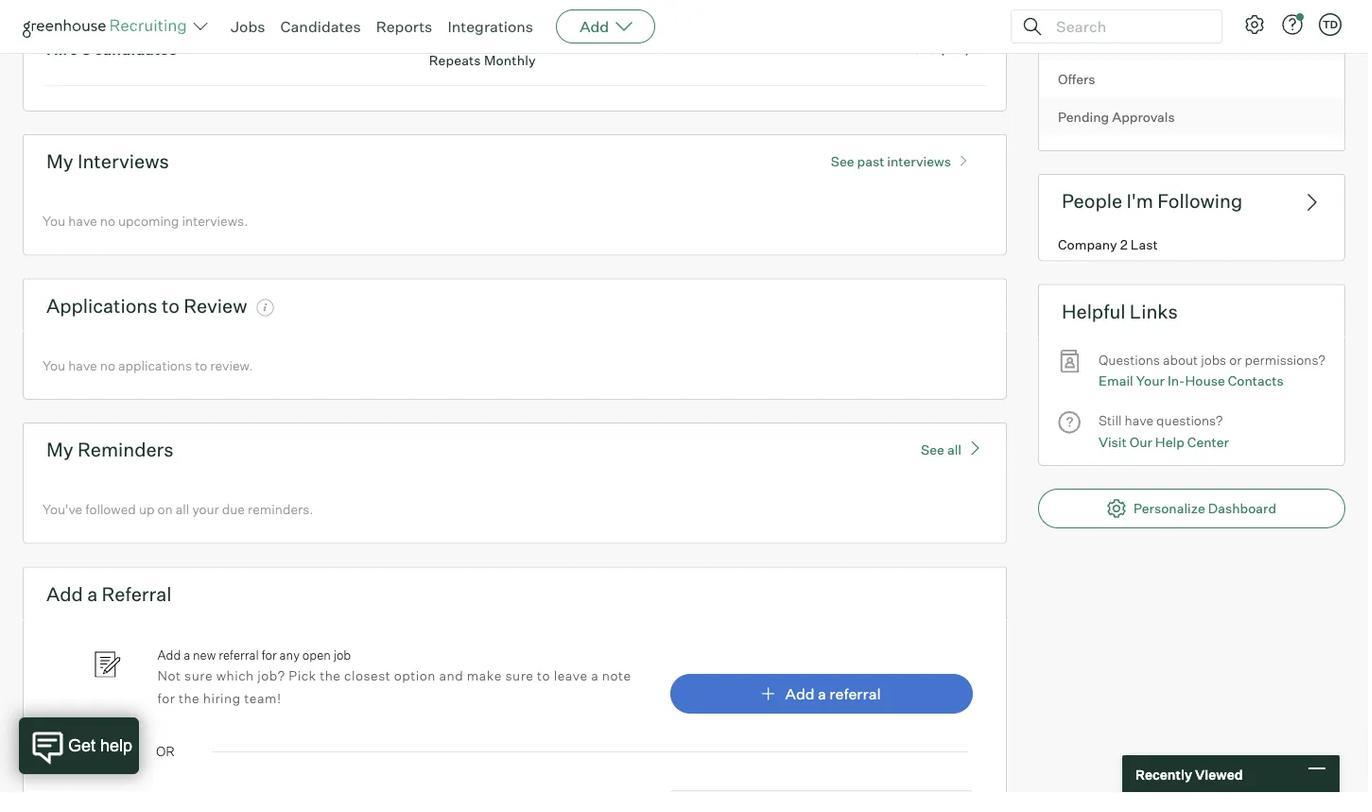 Task type: describe. For each thing, give the bounding box(es) containing it.
0 vertical spatial the
[[320, 668, 341, 684]]

applications to review
[[46, 294, 247, 317]]

reminders
[[77, 438, 174, 462]]

pending approvals link
[[1039, 98, 1345, 135]]

or
[[1230, 351, 1242, 368]]

on
[[158, 501, 173, 518]]

not
[[158, 668, 181, 684]]

dashboard
[[1208, 500, 1277, 517]]

leave
[[554, 668, 588, 684]]

see all
[[921, 441, 962, 458]]

hire 3 candidates
[[46, 40, 177, 59]]

help
[[1155, 434, 1185, 450]]

Search text field
[[1052, 13, 1205, 40]]

take home tests to grade
[[1058, 34, 1221, 50]]

add for add
[[580, 17, 609, 36]]

you have no upcoming interviews.
[[43, 213, 248, 230]]

2 sure from the left
[[505, 668, 534, 684]]

i'm
[[1127, 189, 1154, 213]]

in-
[[1168, 372, 1185, 389]]

1 horizontal spatial 3
[[928, 41, 937, 57]]

your
[[192, 501, 219, 518]]

td button
[[1319, 13, 1342, 36]]

my reminders
[[46, 438, 174, 462]]

contacts
[[1228, 372, 1284, 389]]

helpful
[[1062, 299, 1126, 323]]

0 horizontal spatial 3
[[82, 40, 91, 59]]

have for visit
[[1125, 413, 1154, 429]]

days
[[451, 30, 485, 49]]

you for you have no upcoming interviews.
[[43, 213, 65, 230]]

1 horizontal spatial for
[[262, 648, 277, 663]]

tests
[[1131, 34, 1165, 50]]

open
[[302, 648, 331, 663]]

see past interviews link
[[822, 145, 983, 169]]

pick
[[289, 668, 316, 684]]

left
[[489, 30, 512, 49]]

see for my reminders
[[921, 441, 945, 458]]

questions about jobs or permissions? email your in-house contacts
[[1099, 351, 1326, 389]]

you have no applications to review.
[[43, 357, 253, 374]]

0 horizontal spatial for
[[158, 690, 175, 707]]

to inside take home tests to grade link
[[1168, 34, 1180, 50]]

(0%)
[[940, 41, 971, 57]]

my interviews
[[46, 150, 169, 173]]

a for add a referral
[[87, 582, 98, 606]]

pending approvals
[[1058, 108, 1175, 125]]

personalize dashboard link
[[1038, 489, 1346, 529]]

2
[[1120, 236, 1128, 253]]

about
[[1163, 351, 1198, 368]]

last
[[1131, 236, 1158, 253]]

still
[[1099, 413, 1122, 429]]

a for add a referral
[[818, 685, 826, 704]]

repeats
[[429, 52, 481, 69]]

add a referral
[[46, 582, 172, 606]]

add for add a new referral for any open job not sure which job? pick the closest option and make sure to leave a note for the hiring team!
[[158, 648, 181, 663]]

of
[[913, 41, 925, 57]]

1 horizontal spatial all
[[947, 441, 962, 458]]

0 of 3 (0%)
[[901, 41, 971, 57]]

candidates
[[280, 17, 361, 36]]

center
[[1188, 434, 1229, 450]]

have for applications
[[68, 357, 97, 374]]

upcoming
[[118, 213, 179, 230]]

no for upcoming
[[100, 213, 115, 230]]

add a referral link
[[671, 674, 973, 714]]

td button
[[1315, 9, 1346, 40]]

and
[[439, 668, 464, 684]]

1 vertical spatial the
[[179, 690, 200, 707]]

which
[[216, 668, 254, 684]]

viewed
[[1195, 766, 1243, 783]]

monthly
[[484, 52, 536, 69]]

you've
[[43, 501, 82, 518]]

applications
[[118, 357, 192, 374]]

add a referral button
[[671, 674, 973, 714]]

approvals
[[1112, 108, 1175, 125]]

candidates
[[94, 40, 177, 59]]

offers link
[[1039, 61, 1345, 98]]

hiring
[[203, 690, 241, 707]]



Task type: vqa. For each thing, say whether or not it's contained in the screenshot.
the informed
no



Task type: locate. For each thing, give the bounding box(es) containing it.
see past interviews
[[831, 153, 951, 169]]

the
[[320, 668, 341, 684], [179, 690, 200, 707]]

team!
[[244, 690, 281, 707]]

0 vertical spatial my
[[46, 150, 73, 173]]

people
[[1062, 189, 1123, 213]]

jobs link
[[231, 17, 265, 36]]

0 horizontal spatial all
[[176, 501, 189, 518]]

take
[[1058, 34, 1088, 50]]

my left interviews
[[46, 150, 73, 173]]

2 vertical spatial have
[[1125, 413, 1154, 429]]

closest
[[344, 668, 391, 684]]

add button
[[556, 9, 655, 43]]

integrations link
[[448, 17, 533, 36]]

for left any
[[262, 648, 277, 663]]

my for my reminders
[[46, 438, 73, 462]]

followed
[[85, 501, 136, 518]]

have for upcoming
[[68, 213, 97, 230]]

your
[[1136, 372, 1165, 389]]

grade
[[1183, 34, 1221, 50]]

to left review
[[162, 294, 180, 317]]

offers
[[1058, 71, 1096, 88]]

1 vertical spatial all
[[176, 501, 189, 518]]

a
[[87, 582, 98, 606], [184, 648, 190, 663], [591, 668, 599, 684], [818, 685, 826, 704]]

new
[[193, 648, 216, 663]]

sure right make
[[505, 668, 534, 684]]

up
[[139, 501, 155, 518]]

1 horizontal spatial referral
[[830, 685, 881, 704]]

0 vertical spatial you
[[43, 213, 65, 230]]

sure down new
[[185, 668, 213, 684]]

add a referral
[[785, 685, 881, 704]]

0 vertical spatial referral
[[219, 648, 259, 663]]

add inside popup button
[[580, 17, 609, 36]]

have down applications on the left of page
[[68, 357, 97, 374]]

1 you from the top
[[43, 213, 65, 230]]

email your in-house contacts link
[[1099, 371, 1284, 392]]

3 right hire
[[82, 40, 91, 59]]

add inside add a new referral for any open job not sure which job? pick the closest option and make sure to leave a note for the hiring team!
[[158, 648, 181, 663]]

0 vertical spatial for
[[262, 648, 277, 663]]

0 vertical spatial have
[[68, 213, 97, 230]]

our
[[1130, 434, 1153, 450]]

hire
[[46, 40, 78, 59]]

email
[[1099, 372, 1134, 389]]

company
[[1058, 236, 1117, 253]]

visit our help center link
[[1099, 432, 1229, 453]]

recently viewed
[[1136, 766, 1243, 783]]

0
[[901, 41, 910, 57]]

have
[[68, 213, 97, 230], [68, 357, 97, 374], [1125, 413, 1154, 429]]

my for my interviews
[[46, 150, 73, 173]]

referral inside "button"
[[830, 685, 881, 704]]

to
[[1168, 34, 1180, 50], [162, 294, 180, 317], [195, 357, 207, 374], [537, 668, 550, 684]]

you for you have no applications to review.
[[43, 357, 65, 374]]

jobs
[[231, 17, 265, 36]]

you've followed up on all your due reminders.
[[43, 501, 313, 518]]

add for add a referral
[[46, 582, 83, 606]]

add inside "button"
[[785, 685, 815, 704]]

people i'm following link
[[1038, 174, 1346, 227]]

1 vertical spatial for
[[158, 690, 175, 707]]

interviews.
[[182, 213, 248, 230]]

a inside "button"
[[818, 685, 826, 704]]

see
[[831, 153, 854, 169], [921, 441, 945, 458]]

applications
[[46, 294, 158, 317]]

interviews
[[77, 150, 169, 173]]

reports
[[376, 17, 433, 36]]

to left review.
[[195, 357, 207, 374]]

following
[[1158, 189, 1243, 213]]

for
[[262, 648, 277, 663], [158, 690, 175, 707]]

see for my interviews
[[831, 153, 854, 169]]

1 vertical spatial see
[[921, 441, 945, 458]]

2 no from the top
[[100, 357, 115, 374]]

28
[[429, 30, 448, 49]]

review.
[[210, 357, 253, 374]]

to inside add a new referral for any open job not sure which job? pick the closest option and make sure to leave a note for the hiring team!
[[537, 668, 550, 684]]

2 my from the top
[[46, 438, 73, 462]]

people i'm following
[[1062, 189, 1243, 213]]

questions
[[1099, 351, 1160, 368]]

greenhouse recruiting image
[[23, 15, 193, 38]]

1 my from the top
[[46, 150, 73, 173]]

company 2 last
[[1058, 236, 1158, 253]]

reminders.
[[248, 501, 313, 518]]

my
[[46, 150, 73, 173], [46, 438, 73, 462]]

the down job
[[320, 668, 341, 684]]

0 vertical spatial see
[[831, 153, 854, 169]]

1 no from the top
[[100, 213, 115, 230]]

0 horizontal spatial referral
[[219, 648, 259, 663]]

1 vertical spatial my
[[46, 438, 73, 462]]

pending
[[1058, 108, 1109, 125]]

due
[[222, 501, 245, 518]]

reports link
[[376, 17, 433, 36]]

helpful links
[[1062, 299, 1178, 323]]

my up "you've"
[[46, 438, 73, 462]]

recently
[[1136, 766, 1192, 783]]

add for add a referral
[[785, 685, 815, 704]]

past
[[857, 153, 884, 169]]

you
[[43, 213, 65, 230], [43, 357, 65, 374]]

the down the not
[[179, 690, 200, 707]]

1 vertical spatial you
[[43, 357, 65, 374]]

personalize
[[1134, 500, 1205, 517]]

make
[[467, 668, 502, 684]]

0 horizontal spatial sure
[[185, 668, 213, 684]]

0 horizontal spatial see
[[831, 153, 854, 169]]

integrations
[[448, 17, 533, 36]]

1 horizontal spatial sure
[[505, 668, 534, 684]]

referral
[[102, 582, 172, 606]]

no left upcoming on the left top of the page
[[100, 213, 115, 230]]

still have questions? visit our help center
[[1099, 413, 1229, 450]]

home
[[1091, 34, 1128, 50]]

2 you from the top
[[43, 357, 65, 374]]

referral inside add a new referral for any open job not sure which job? pick the closest option and make sure to leave a note for the hiring team!
[[219, 648, 259, 663]]

a for add a new referral for any open job not sure which job? pick the closest option and make sure to leave a note for the hiring team!
[[184, 648, 190, 663]]

0 horizontal spatial the
[[179, 690, 200, 707]]

candidates link
[[280, 17, 361, 36]]

for down the not
[[158, 690, 175, 707]]

to right 'tests'
[[1168, 34, 1180, 50]]

referral
[[219, 648, 259, 663], [830, 685, 881, 704]]

1 sure from the left
[[185, 668, 213, 684]]

3 right of
[[928, 41, 937, 57]]

you down applications on the left of page
[[43, 357, 65, 374]]

note
[[602, 668, 631, 684]]

configure image
[[1244, 13, 1266, 36]]

add a new referral for any open job not sure which job? pick the closest option and make sure to leave a note for the hiring team!
[[158, 648, 631, 707]]

see all link
[[921, 439, 983, 458]]

or
[[156, 743, 175, 760]]

1 horizontal spatial the
[[320, 668, 341, 684]]

take home tests to grade link
[[1039, 23, 1345, 61]]

have up 'our'
[[1125, 413, 1154, 429]]

have inside still have questions? visit our help center
[[1125, 413, 1154, 429]]

1 vertical spatial no
[[100, 357, 115, 374]]

jobs
[[1201, 351, 1227, 368]]

1 vertical spatial have
[[68, 357, 97, 374]]

no for applications
[[100, 357, 115, 374]]

you down my interviews
[[43, 213, 65, 230]]

company 2 last link
[[1039, 227, 1345, 260]]

permissions?
[[1245, 351, 1326, 368]]

no left applications
[[100, 357, 115, 374]]

0 vertical spatial no
[[100, 213, 115, 230]]

review
[[184, 294, 247, 317]]

job?
[[257, 668, 285, 684]]

0 vertical spatial all
[[947, 441, 962, 458]]

interviews
[[887, 153, 951, 169]]

have down my interviews
[[68, 213, 97, 230]]

to left leave
[[537, 668, 550, 684]]

job
[[334, 648, 351, 663]]

visit
[[1099, 434, 1127, 450]]

1 vertical spatial referral
[[830, 685, 881, 704]]

no
[[100, 213, 115, 230], [100, 357, 115, 374]]

1 horizontal spatial see
[[921, 441, 945, 458]]



